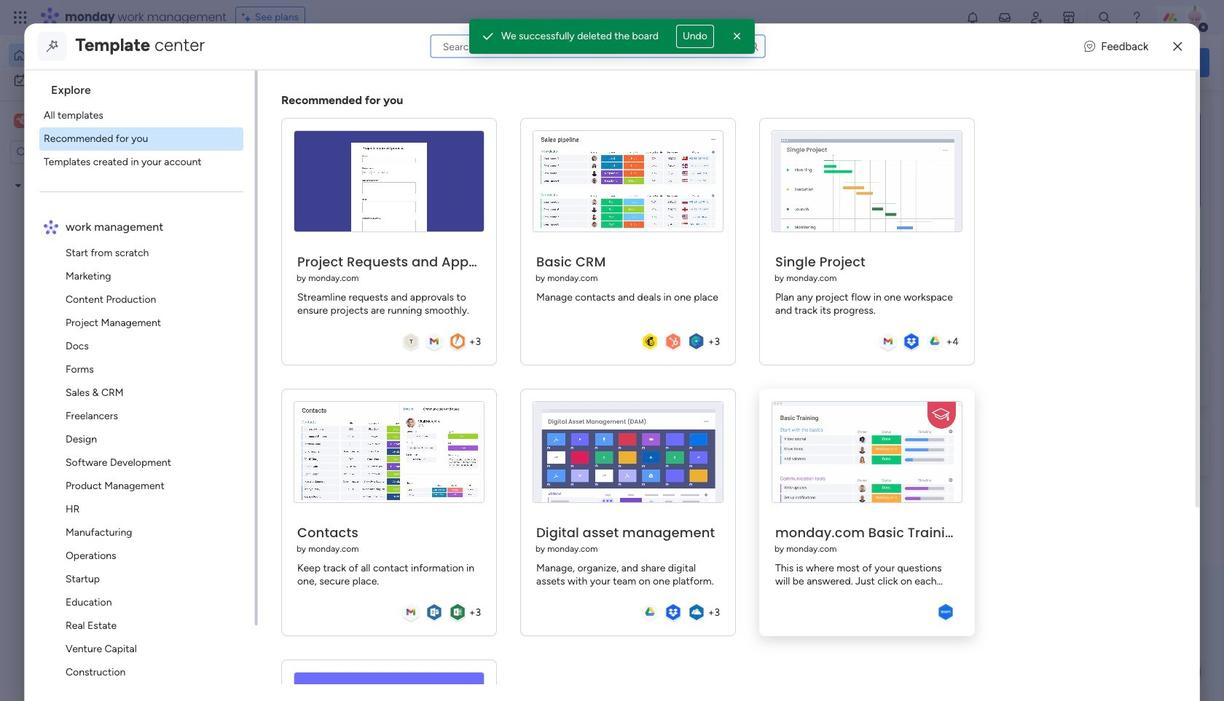 Task type: describe. For each thing, give the bounding box(es) containing it.
2 horizontal spatial workspace image
[[613, 440, 648, 475]]

1 horizontal spatial workspace image
[[622, 444, 640, 471]]

Search by template name, creator or description search field
[[431, 35, 766, 58]]

getting started element
[[991, 348, 1210, 406]]

caret down image
[[15, 180, 21, 191]]

close recently visited image
[[225, 119, 243, 136]]

component image inside quick search results list box
[[484, 289, 497, 302]]

templates image image
[[1004, 110, 1197, 211]]

2 vertical spatial option
[[0, 172, 186, 175]]

1 vertical spatial option
[[9, 69, 177, 92]]

search image
[[748, 40, 760, 52]]

0 vertical spatial workspace image
[[16, 113, 26, 129]]

2 public board image from the left
[[484, 266, 500, 282]]

component image
[[243, 289, 257, 302]]

1 horizontal spatial close image
[[1174, 41, 1183, 52]]

see plans image
[[242, 9, 255, 26]]

ruby anderson image
[[1184, 6, 1207, 29]]

0 horizontal spatial workspace image
[[14, 113, 28, 129]]

select product image
[[13, 10, 28, 25]]

0 vertical spatial option
[[9, 44, 177, 67]]

Search in workspace field
[[31, 144, 122, 161]]



Task type: vqa. For each thing, say whether or not it's contained in the screenshot.
Owner field for Next month
no



Task type: locate. For each thing, give the bounding box(es) containing it.
workspace image
[[16, 113, 26, 129], [622, 444, 640, 471]]

option
[[9, 44, 177, 67], [9, 69, 177, 92], [0, 172, 186, 175]]

quick search results list box
[[225, 136, 956, 329]]

0 horizontal spatial close image
[[730, 29, 745, 44]]

heading
[[39, 70, 255, 104]]

work management templates element
[[39, 241, 255, 702]]

2 horizontal spatial component image
[[659, 461, 671, 475]]

1 horizontal spatial v2 user feedback image
[[1085, 38, 1096, 54]]

update feed image
[[998, 10, 1012, 25]]

1 horizontal spatial public board image
[[484, 266, 500, 282]]

1 vertical spatial workspace image
[[622, 444, 640, 471]]

None search field
[[431, 35, 766, 58]]

1 public board image from the left
[[243, 266, 259, 282]]

public board image
[[243, 266, 259, 282], [484, 266, 500, 282]]

public board image up component image on the left top of page
[[243, 266, 259, 282]]

component image for middle workspace image
[[294, 461, 307, 475]]

component image for right workspace image
[[659, 461, 671, 475]]

v2 bolt switch image
[[1117, 54, 1125, 70]]

1 horizontal spatial component image
[[484, 289, 497, 302]]

0 horizontal spatial workspace image
[[16, 113, 26, 129]]

invite members image
[[1030, 10, 1045, 25]]

0 horizontal spatial v2 user feedback image
[[1003, 54, 1014, 71]]

add to favorites image
[[435, 266, 449, 281]]

list box
[[30, 70, 258, 702], [0, 170, 186, 395]]

0 horizontal spatial public board image
[[243, 266, 259, 282]]

search everything image
[[1098, 10, 1112, 25]]

alert
[[469, 19, 755, 54]]

v2 user feedback image left v2 bolt switch icon
[[1085, 38, 1096, 54]]

v2 user feedback image
[[1085, 38, 1096, 54], [1003, 54, 1014, 71]]

help center element
[[991, 418, 1210, 476]]

explore element
[[39, 104, 255, 173]]

component image
[[484, 289, 497, 302], [294, 461, 307, 475], [659, 461, 671, 475]]

workspace selection element
[[14, 112, 52, 130]]

notifications image
[[966, 10, 980, 25]]

v2 user feedback image down update feed icon
[[1003, 54, 1014, 71]]

public board image right add to favorites image
[[484, 266, 500, 282]]

workspace image
[[14, 113, 28, 129], [249, 440, 284, 475], [613, 440, 648, 475]]

close image
[[730, 29, 745, 44], [1174, 41, 1183, 52]]

monday marketplace image
[[1062, 10, 1077, 25]]

help image
[[1130, 10, 1144, 25]]

1 horizontal spatial workspace image
[[249, 440, 284, 475]]

0 horizontal spatial component image
[[294, 461, 307, 475]]



